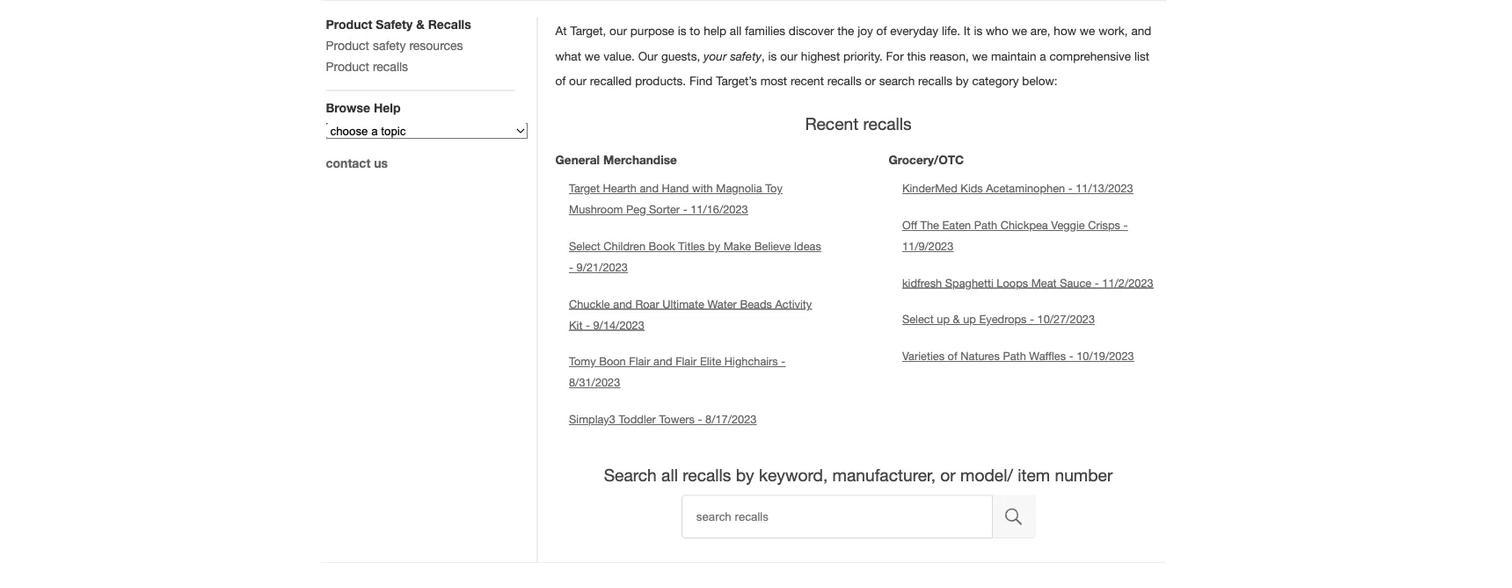Task type: vqa. For each thing, say whether or not it's contained in the screenshot.
kidfresh Spaghetti Loops Meat Sauce - 11/2/2023 link
yes



Task type: locate. For each thing, give the bounding box(es) containing it.
target hearth and hand with magnolia toy mushroom peg sorter - 11/16/2023 link
[[569, 182, 783, 216]]

flair right boon
[[629, 355, 650, 368]]

at
[[556, 23, 567, 37]]

and
[[1132, 23, 1152, 37], [640, 182, 659, 195], [613, 298, 632, 310], [654, 355, 673, 368]]

toddler
[[619, 413, 656, 426]]

we inside , is our highest priority.                         for this reason, we maintain a comprehensive list of our recalled products. find target's most                         recent recalls or search recalls by category below:
[[973, 49, 988, 63]]

- right 'highchairs' at the bottom of page
[[781, 355, 786, 368]]

tomy boon flair and flair elite highchairs - 8/31/2023
[[569, 355, 786, 389]]

product
[[326, 17, 372, 31], [326, 38, 369, 52], [326, 59, 369, 73]]

1 horizontal spatial select
[[902, 313, 934, 326]]

&
[[416, 17, 425, 31], [953, 313, 960, 326]]

0 horizontal spatial flair
[[629, 355, 650, 368]]

select inside select children book titles by make believe ideas - 9/21/2023
[[569, 240, 601, 253]]

target,
[[570, 23, 606, 37]]

item
[[1018, 465, 1050, 485]]

0 horizontal spatial or
[[865, 74, 876, 88]]

1 vertical spatial by
[[708, 240, 721, 253]]

a
[[1040, 49, 1047, 63]]

simplay3 toddler towers - 8/17/2023 link
[[569, 413, 757, 426]]

or left 'model/'
[[941, 465, 956, 485]]

our right ,
[[780, 49, 798, 63]]

- right waffles at the bottom right of page
[[1069, 350, 1074, 363]]

0 vertical spatial of
[[877, 23, 887, 37]]

1 horizontal spatial our
[[610, 23, 627, 37]]

path left waffles at the bottom right of page
[[1003, 350, 1026, 363]]

- right the crisps at right
[[1124, 219, 1128, 232]]

& right safety
[[416, 17, 425, 31]]

select up & up eyedrops - 10/27/2023 link
[[902, 313, 1095, 326]]

toy
[[765, 182, 783, 195]]

0 vertical spatial our
[[610, 23, 627, 37]]

by down the "reason,"
[[956, 74, 969, 88]]

or inside , is our highest priority.                         for this reason, we maintain a comprehensive list of our recalled products. find target's most                         recent recalls or search recalls by category below:
[[865, 74, 876, 88]]

1 vertical spatial select
[[902, 313, 934, 326]]

of
[[877, 23, 887, 37], [556, 74, 566, 88], [948, 350, 958, 363]]

0 horizontal spatial by
[[708, 240, 721, 253]]

0 horizontal spatial path
[[974, 219, 998, 232]]

all inside at target, our purpose is to help all families discover the joy of everyday life. it is who we                         are, how we work, and what we value. our guests,
[[730, 23, 742, 37]]

1 horizontal spatial by
[[736, 465, 755, 485]]

we right what
[[585, 49, 600, 63]]

2 horizontal spatial our
[[780, 49, 798, 63]]

our down what
[[569, 74, 587, 88]]

- right the eyedrops
[[1030, 313, 1035, 326]]

1 vertical spatial &
[[953, 313, 960, 326]]

1 vertical spatial our
[[780, 49, 798, 63]]

and left elite
[[654, 355, 673, 368]]

2 horizontal spatial of
[[948, 350, 958, 363]]

our for highest
[[780, 49, 798, 63]]

0 horizontal spatial select
[[569, 240, 601, 253]]

we up category
[[973, 49, 988, 63]]

natures
[[961, 350, 1000, 363]]

safety
[[373, 38, 406, 52], [730, 49, 762, 63]]

2 horizontal spatial by
[[956, 74, 969, 88]]

we right how
[[1080, 23, 1096, 37]]

- right sorter
[[683, 203, 688, 216]]

0 horizontal spatial of
[[556, 74, 566, 88]]

up
[[937, 313, 950, 326], [963, 313, 976, 326]]

of left natures on the right of the page
[[948, 350, 958, 363]]

is right it
[[974, 23, 983, 37]]

this
[[907, 49, 926, 63]]

3 product from the top
[[326, 59, 369, 73]]

is
[[678, 23, 687, 37], [974, 23, 983, 37], [768, 49, 777, 63]]

0 vertical spatial by
[[956, 74, 969, 88]]

is left to
[[678, 23, 687, 37]]

1 horizontal spatial path
[[1003, 350, 1026, 363]]

of right joy
[[877, 23, 887, 37]]

1 vertical spatial product
[[326, 38, 369, 52]]

our for purpose
[[610, 23, 627, 37]]

our up value.
[[610, 23, 627, 37]]

kindermed
[[902, 182, 958, 195]]

1 horizontal spatial &
[[953, 313, 960, 326]]

11/2/2023
[[1103, 277, 1154, 289]]

all right search
[[662, 465, 678, 485]]

2 vertical spatial our
[[569, 74, 587, 88]]

up left the eyedrops
[[963, 313, 976, 326]]

priority.
[[844, 49, 883, 63]]

- right kit
[[586, 319, 590, 332]]

path
[[974, 219, 998, 232], [1003, 350, 1026, 363]]

tomy
[[569, 355, 596, 368]]

discover
[[789, 23, 834, 37]]

by right titles
[[708, 240, 721, 253]]

safety up target's
[[730, 49, 762, 63]]

navigation containing product safety & recalls
[[326, 17, 528, 370]]

work,
[[1099, 23, 1128, 37]]

our
[[638, 49, 658, 63]]

and inside at target, our purpose is to help all families discover the joy of everyday life. it is who we                         are, how we work, and what we value. our guests,
[[1132, 23, 1152, 37]]

0 vertical spatial all
[[730, 23, 742, 37]]

path right eaten
[[974, 219, 998, 232]]

select down kidfresh
[[902, 313, 934, 326]]

manufacturer,
[[833, 465, 936, 485]]

0 horizontal spatial &
[[416, 17, 425, 31]]

0 horizontal spatial up
[[937, 313, 950, 326]]

1 horizontal spatial flair
[[676, 355, 697, 368]]

& inside product safety & recalls product safety resources product recalls
[[416, 17, 425, 31]]

magnolia
[[716, 182, 762, 195]]

- left '9/21/2023'
[[569, 261, 574, 274]]

recent recalls
[[805, 113, 912, 133]]

and up peg at the left
[[640, 182, 659, 195]]

2 vertical spatial product
[[326, 59, 369, 73]]

varieties
[[902, 350, 945, 363]]

1 vertical spatial path
[[1003, 350, 1026, 363]]

2 vertical spatial by
[[736, 465, 755, 485]]

1 horizontal spatial safety
[[730, 49, 762, 63]]

2 vertical spatial of
[[948, 350, 958, 363]]

up up varieties
[[937, 313, 950, 326]]

select
[[569, 240, 601, 253], [902, 313, 934, 326]]

and up list
[[1132, 23, 1152, 37]]

and up 9/14/2023
[[613, 298, 632, 310]]

, is our highest priority.                         for this reason, we maintain a comprehensive list of our recalled products. find target's most                         recent recalls or search recalls by category below:
[[556, 49, 1150, 88]]

recalls inside product safety & recalls product safety resources product recalls
[[373, 59, 408, 73]]

chickpea
[[1001, 219, 1048, 232]]

the
[[838, 23, 855, 37]]

9/21/2023
[[577, 261, 628, 274]]

titles
[[678, 240, 705, 253]]

is inside , is our highest priority.                         for this reason, we maintain a comprehensive list of our recalled products. find target's most                         recent recalls or search recalls by category below:
[[768, 49, 777, 63]]

what
[[556, 49, 581, 63]]

chuckle and roar ultimate water beads activity kit - 9/14/2023
[[569, 298, 812, 332]]

1 vertical spatial all
[[662, 465, 678, 485]]

1 horizontal spatial of
[[877, 23, 887, 37]]

veggie
[[1051, 219, 1085, 232]]

chuckle
[[569, 298, 610, 310]]

spaghetti
[[945, 277, 994, 289]]

1 horizontal spatial is
[[768, 49, 777, 63]]

& for up
[[953, 313, 960, 326]]

path inside off the eaten path chickpea veggie crisps - 11/9/2023
[[974, 219, 998, 232]]

varieties of natures path waffles - 10/19/2023
[[902, 350, 1134, 363]]

of down what
[[556, 74, 566, 88]]

1 horizontal spatial up
[[963, 313, 976, 326]]

& down the spaghetti
[[953, 313, 960, 326]]

0 horizontal spatial all
[[662, 465, 678, 485]]

kidfresh spaghetti loops meat sauce - 11/2/2023
[[902, 277, 1154, 289]]

model/
[[961, 465, 1013, 485]]

boon
[[599, 355, 626, 368]]

kids
[[961, 182, 983, 195]]

chuckle and roar ultimate water beads activity kit - 9/14/2023 link
[[569, 298, 812, 332]]

0 vertical spatial or
[[865, 74, 876, 88]]

all right help
[[730, 23, 742, 37]]

of inside , is our highest priority.                         for this reason, we maintain a comprehensive list of our recalled products. find target's most                         recent recalls or search recalls by category below:
[[556, 74, 566, 88]]

recalls down the "reason,"
[[918, 74, 953, 88]]

0 horizontal spatial safety
[[373, 38, 406, 52]]

hand
[[662, 182, 689, 195]]

navigation
[[326, 17, 528, 370]]

select up '9/21/2023'
[[569, 240, 601, 253]]

our inside at target, our purpose is to help all families discover the joy of everyday life. it is who we                         are, how we work, and what we value. our guests,
[[610, 23, 627, 37]]

1 vertical spatial or
[[941, 465, 956, 485]]

1 vertical spatial of
[[556, 74, 566, 88]]

2 flair from the left
[[676, 355, 697, 368]]

10/27/2023
[[1038, 313, 1095, 326]]

browse
[[326, 100, 370, 115]]

number
[[1055, 465, 1113, 485]]

1 horizontal spatial all
[[730, 23, 742, 37]]

0 vertical spatial select
[[569, 240, 601, 253]]

by left keyword,
[[736, 465, 755, 485]]

recalls down product safety resources link
[[373, 59, 408, 73]]

highchairs
[[725, 355, 778, 368]]

is right ,
[[768, 49, 777, 63]]

target hearth and hand with magnolia toy mushroom peg sorter - 11/16/2023
[[569, 182, 783, 216]]

purpose
[[631, 23, 675, 37]]

10/19/2023
[[1077, 350, 1134, 363]]

recalls
[[373, 59, 408, 73], [828, 74, 862, 88], [918, 74, 953, 88], [863, 113, 912, 133], [683, 465, 731, 485]]

select children book titles by make believe ideas - 9/21/2023
[[569, 240, 821, 274]]

browse help
[[326, 100, 401, 115]]

loops
[[997, 277, 1028, 289]]

flair left elite
[[676, 355, 697, 368]]

0 vertical spatial &
[[416, 17, 425, 31]]

your
[[704, 49, 727, 63]]

kindermed kids acetaminophen - 11/13/2023 link
[[902, 182, 1134, 195]]

find
[[690, 74, 713, 88]]

of inside at target, our purpose is to help all families discover the joy of everyday life. it is who we                         are, how we work, and what we value. our guests,
[[877, 23, 887, 37]]

0 vertical spatial product
[[326, 17, 372, 31]]

recalls down priority.
[[828, 74, 862, 88]]

or down priority.
[[865, 74, 876, 88]]

flair
[[629, 355, 650, 368], [676, 355, 697, 368]]

0 vertical spatial path
[[974, 219, 998, 232]]

11/16/2023
[[691, 203, 748, 216]]

product safety & recalls product safety resources product recalls
[[326, 17, 471, 73]]

-
[[1069, 182, 1073, 195], [683, 203, 688, 216], [1124, 219, 1128, 232], [569, 261, 574, 274], [1095, 277, 1099, 289], [1030, 313, 1035, 326], [586, 319, 590, 332], [1069, 350, 1074, 363], [781, 355, 786, 368], [698, 413, 702, 426]]

merchandise
[[603, 152, 677, 167]]

the
[[921, 219, 939, 232]]

safety down safety
[[373, 38, 406, 52]]

None image field
[[993, 496, 1036, 539]]

roar
[[635, 298, 659, 310]]

safety
[[376, 17, 413, 31]]

water
[[708, 298, 737, 310]]



Task type: describe. For each thing, give the bounding box(es) containing it.
are,
[[1031, 23, 1051, 37]]

0 horizontal spatial our
[[569, 74, 587, 88]]

recalls
[[428, 17, 471, 31]]

kit
[[569, 319, 583, 332]]

8/31/2023
[[569, 377, 620, 389]]

eyedrops
[[979, 313, 1027, 326]]

1 up from the left
[[937, 313, 950, 326]]

at target, our purpose is to help all families discover the joy of everyday life. it is who we                         are, how we work, and what we value. our guests,
[[556, 23, 1152, 63]]

products.
[[635, 74, 686, 88]]

by inside , is our highest priority.                         for this reason, we maintain a comprehensive list of our recalled products. find target's most                         recent recalls or search recalls by category below:
[[956, 74, 969, 88]]

recalls down "search"
[[863, 113, 912, 133]]

off the eaten path chickpea veggie crisps - 11/9/2023 link
[[902, 219, 1128, 253]]

2 up from the left
[[963, 313, 976, 326]]

safety inside product safety & recalls product safety resources product recalls
[[373, 38, 406, 52]]

most
[[761, 74, 787, 88]]

off the eaten path chickpea veggie crisps - 11/9/2023
[[902, 219, 1128, 253]]

11/9/2023
[[902, 240, 954, 253]]

- inside chuckle and roar ultimate water beads activity kit - 9/14/2023
[[586, 319, 590, 332]]

comprehensive
[[1050, 49, 1131, 63]]

general merchandise
[[556, 152, 677, 167]]

everyday
[[890, 23, 939, 37]]

search recalls text field
[[682, 496, 993, 539]]

sauce
[[1060, 277, 1092, 289]]

children
[[604, 240, 646, 253]]

beads
[[740, 298, 772, 310]]

who
[[986, 23, 1009, 37]]

by inside select children book titles by make believe ideas - 9/21/2023
[[708, 240, 721, 253]]

- left 11/13/2023
[[1069, 182, 1073, 195]]

for
[[886, 49, 904, 63]]

& for recalls
[[416, 17, 425, 31]]

how
[[1054, 23, 1077, 37]]

and inside target hearth and hand with magnolia toy mushroom peg sorter - 11/16/2023
[[640, 182, 659, 195]]

,
[[762, 49, 765, 63]]

and inside tomy boon flair and flair elite highchairs - 8/31/2023
[[654, 355, 673, 368]]

search all recalls by keyword, manufacturer, or model/ item number
[[604, 465, 1113, 485]]

simplay3
[[569, 413, 616, 426]]

help
[[374, 100, 401, 115]]

meat
[[1032, 277, 1057, 289]]

- inside tomy boon flair and flair elite highchairs - 8/31/2023
[[781, 355, 786, 368]]

general
[[556, 152, 600, 167]]

tomy boon flair and flair elite highchairs - 8/31/2023 link
[[569, 355, 786, 389]]

category
[[972, 74, 1019, 88]]

path for waffles
[[1003, 350, 1026, 363]]

crisps
[[1088, 219, 1121, 232]]

book
[[649, 240, 675, 253]]

- inside target hearth and hand with magnolia toy mushroom peg sorter - 11/16/2023
[[683, 203, 688, 216]]

guests,
[[661, 49, 700, 63]]

and inside chuckle and roar ultimate water beads activity kit - 9/14/2023
[[613, 298, 632, 310]]

select for select up & up eyedrops - 10/27/2023
[[902, 313, 934, 326]]

11/13/2023
[[1076, 182, 1134, 195]]

1 horizontal spatial or
[[941, 465, 956, 485]]

- inside select children book titles by make believe ideas - 9/21/2023
[[569, 261, 574, 274]]

make
[[724, 240, 751, 253]]

9/14/2023
[[593, 319, 645, 332]]

elite
[[700, 355, 722, 368]]

kindermed kids acetaminophen - 11/13/2023
[[902, 182, 1134, 195]]

us
[[374, 156, 388, 170]]

simplay3 toddler towers - 8/17/2023
[[569, 413, 757, 426]]

2 horizontal spatial is
[[974, 23, 983, 37]]

- right "sauce"
[[1095, 277, 1099, 289]]

select for select children book titles by make believe ideas - 9/21/2023
[[569, 240, 601, 253]]

product safety resources link
[[326, 38, 463, 52]]

to
[[690, 23, 701, 37]]

- inside off the eaten path chickpea veggie crisps - 11/9/2023
[[1124, 219, 1128, 232]]

activity
[[775, 298, 812, 310]]

maintain
[[991, 49, 1037, 63]]

keyword,
[[759, 465, 828, 485]]

list
[[1135, 49, 1150, 63]]

select up & up eyedrops - 10/27/2023
[[902, 313, 1095, 326]]

ultimate
[[663, 298, 705, 310]]

value.
[[604, 49, 635, 63]]

kidfresh
[[902, 277, 942, 289]]

peg
[[626, 203, 646, 216]]

reason,
[[930, 49, 969, 63]]

- right towers
[[698, 413, 702, 426]]

0 horizontal spatial is
[[678, 23, 687, 37]]

believe
[[755, 240, 791, 253]]

select children book titles by make believe ideas - 9/21/2023 link
[[569, 240, 821, 274]]

eaten
[[943, 219, 971, 232]]

we left are,
[[1012, 23, 1028, 37]]

your safety
[[704, 49, 762, 63]]

1 flair from the left
[[629, 355, 650, 368]]

search
[[879, 74, 915, 88]]

target's
[[716, 74, 757, 88]]

life.
[[942, 23, 961, 37]]

mushroom
[[569, 203, 623, 216]]

recalls down 8/17/2023
[[683, 465, 731, 485]]

contact
[[326, 156, 371, 170]]

varieties of natures path waffles - 10/19/2023 link
[[902, 350, 1134, 363]]

path for chickpea
[[974, 219, 998, 232]]

with
[[692, 182, 713, 195]]

kidfresh spaghetti loops meat sauce - 11/2/2023 link
[[902, 277, 1154, 289]]

acetaminophen
[[986, 182, 1065, 195]]

recalled
[[590, 74, 632, 88]]

2 product from the top
[[326, 38, 369, 52]]

families
[[745, 23, 786, 37]]

resources
[[409, 38, 463, 52]]

1 product from the top
[[326, 17, 372, 31]]



